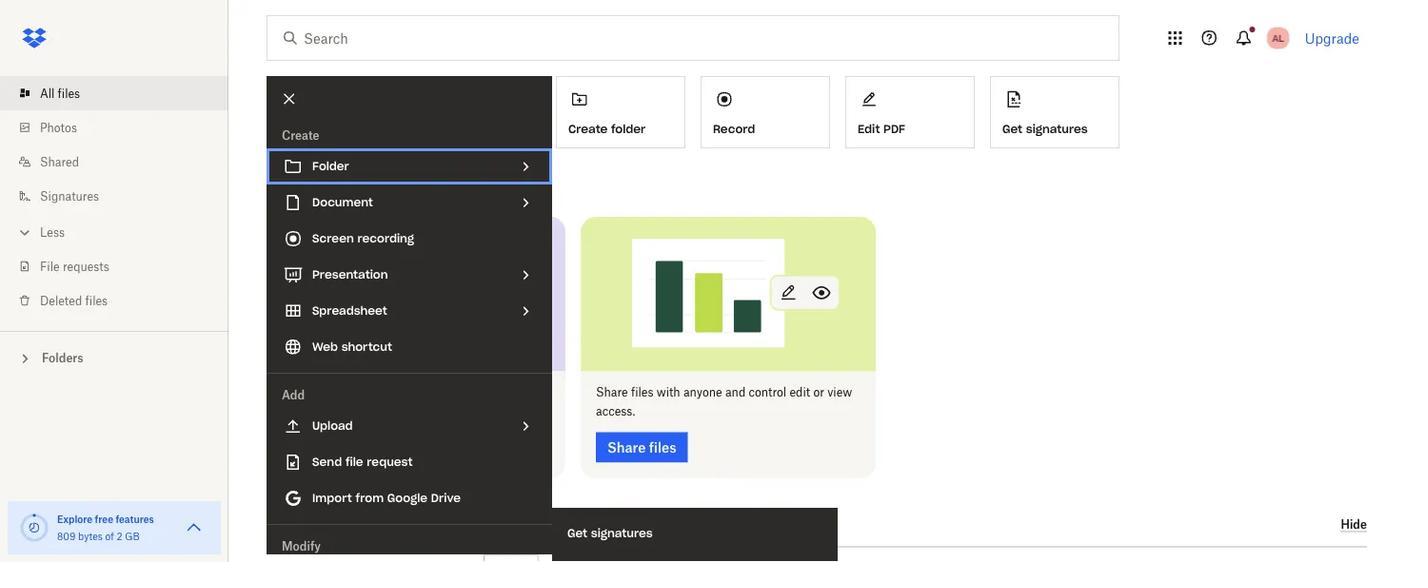 Task type: locate. For each thing, give the bounding box(es) containing it.
1 horizontal spatial get
[[567, 527, 588, 541]]

files for all files
[[58, 86, 80, 100]]

gb
[[125, 531, 140, 543]]

2 from from the top
[[355, 514, 393, 534]]

files inside share files with anyone and control edit or view access.
[[631, 386, 654, 400]]

1 from from the top
[[356, 491, 384, 506]]

create inside menu
[[282, 128, 320, 142]]

quota usage element
[[19, 513, 50, 544]]

1 horizontal spatial and
[[725, 386, 746, 400]]

shared link
[[15, 145, 229, 179]]

1 vertical spatial from
[[355, 514, 393, 534]]

1 horizontal spatial with
[[657, 386, 680, 400]]

with
[[342, 175, 370, 191], [657, 386, 680, 400]]

2 and from the left
[[725, 386, 746, 400]]

from
[[356, 491, 384, 506], [355, 514, 393, 534]]

file requests link
[[15, 249, 229, 284]]

suggested
[[267, 514, 350, 534]]

drive
[[431, 491, 461, 506]]

and right offline
[[508, 386, 528, 400]]

from down import from google drive
[[355, 514, 393, 534]]

folders
[[42, 351, 83, 366]]

folder
[[312, 159, 349, 174]]

2 horizontal spatial get
[[1003, 122, 1023, 136]]

shortcut
[[341, 340, 392, 355]]

0 horizontal spatial on
[[322, 386, 336, 400]]

0 vertical spatial signatures
[[1026, 122, 1088, 136]]

folder
[[611, 122, 646, 136]]

1 horizontal spatial signatures
[[1026, 122, 1088, 136]]

get inside button
[[1003, 122, 1023, 136]]

files
[[58, 86, 80, 100], [85, 294, 108, 308], [445, 386, 467, 400], [631, 386, 654, 400]]

0 vertical spatial with
[[342, 175, 370, 191]]

and inside the install on desktop to work on files offline and stay synced.
[[508, 386, 528, 400]]

signatures
[[1026, 122, 1088, 136], [591, 527, 653, 541]]

dropbox image
[[15, 19, 53, 57]]

create
[[568, 122, 608, 136], [282, 128, 320, 142]]

files right share in the bottom of the page
[[631, 386, 654, 400]]

google
[[387, 491, 428, 506]]

requests
[[63, 259, 109, 274]]

file
[[40, 259, 60, 274]]

files inside list item
[[58, 86, 80, 100]]

files left offline
[[445, 386, 467, 400]]

2
[[117, 531, 122, 543]]

share
[[596, 386, 628, 400]]

edit
[[858, 122, 880, 136]]

create down close image
[[282, 128, 320, 142]]

view
[[828, 386, 852, 400]]

on
[[322, 386, 336, 400], [428, 386, 442, 400]]

1 vertical spatial with
[[657, 386, 680, 400]]

get inside "menu"
[[567, 527, 588, 541]]

0 horizontal spatial signatures
[[591, 527, 653, 541]]

1 vertical spatial signatures
[[591, 527, 653, 541]]

on up the synced.
[[322, 386, 336, 400]]

and
[[508, 386, 528, 400], [725, 386, 746, 400]]

all files link
[[15, 76, 229, 110]]

edit pdf button
[[845, 76, 975, 149]]

0 horizontal spatial and
[[508, 386, 528, 400]]

on right "work"
[[428, 386, 442, 400]]

1 horizontal spatial get signatures
[[1003, 122, 1088, 136]]

folder menu item
[[267, 149, 552, 185]]

web
[[312, 340, 338, 355]]

get
[[1003, 122, 1023, 136], [267, 175, 290, 191], [567, 527, 588, 541]]

create left folder
[[568, 122, 608, 136]]

files inside the install on desktop to work on files offline and stay synced.
[[445, 386, 467, 400]]

with inside share files with anyone and control edit or view access.
[[657, 386, 680, 400]]

1 vertical spatial get
[[267, 175, 290, 191]]

get signatures inside get signatures "menu"
[[567, 527, 653, 541]]

upgrade
[[1305, 30, 1360, 46]]

synced.
[[311, 405, 352, 419]]

record button
[[701, 76, 830, 149]]

0 horizontal spatial get signatures
[[567, 527, 653, 541]]

less image
[[15, 223, 34, 242]]

from for google
[[356, 491, 384, 506]]

record
[[713, 122, 755, 136]]

with for files
[[657, 386, 680, 400]]

create folder
[[568, 122, 646, 136]]

all files list item
[[0, 76, 229, 110]]

and inside share files with anyone and control edit or view access.
[[725, 386, 746, 400]]

0 vertical spatial get
[[1003, 122, 1023, 136]]

close image
[[273, 83, 306, 115]]

access.
[[596, 405, 635, 419]]

0 vertical spatial from
[[356, 491, 384, 506]]

with left anyone
[[657, 386, 680, 400]]

started
[[293, 175, 339, 191]]

control
[[749, 386, 787, 400]]

recording
[[357, 231, 414, 246]]

1 vertical spatial get signatures
[[567, 527, 653, 541]]

of
[[105, 531, 114, 543]]

from inside menu item
[[356, 491, 384, 506]]

get signatures inside get signatures button
[[1003, 122, 1088, 136]]

share files with anyone and control edit or view access.
[[596, 386, 852, 419]]

get signatures menu
[[552, 508, 838, 563]]

0 vertical spatial get signatures
[[1003, 122, 1088, 136]]

from up suggested from your activity
[[356, 491, 384, 506]]

and left control
[[725, 386, 746, 400]]

files right all
[[58, 86, 80, 100]]

1 and from the left
[[508, 386, 528, 400]]

install on desktop to work on files offline and stay synced.
[[286, 386, 528, 419]]

list containing all files
[[0, 65, 229, 331]]

work
[[399, 386, 425, 400]]

0 horizontal spatial get
[[267, 175, 290, 191]]

with up document
[[342, 175, 370, 191]]

less
[[40, 225, 65, 239]]

1 horizontal spatial create
[[568, 122, 608, 136]]

1 horizontal spatial on
[[428, 386, 442, 400]]

free
[[95, 514, 113, 526]]

create inside button
[[568, 122, 608, 136]]

files right deleted
[[85, 294, 108, 308]]

explore free features 809 bytes of 2 gb
[[57, 514, 154, 543]]

edit pdf
[[858, 122, 905, 136]]

modify
[[282, 539, 321, 554]]

all files
[[40, 86, 80, 100]]

photos
[[40, 120, 77, 135]]

web shortcut menu item
[[267, 329, 552, 366]]

get signatures
[[1003, 122, 1088, 136], [567, 527, 653, 541]]

menu
[[267, 76, 552, 563]]

2 vertical spatial get
[[567, 527, 588, 541]]

809
[[57, 531, 76, 543]]

0 horizontal spatial with
[[342, 175, 370, 191]]

list
[[0, 65, 229, 331]]

photos link
[[15, 110, 229, 145]]

0 horizontal spatial create
[[282, 128, 320, 142]]

pdf
[[884, 122, 905, 136]]



Task type: describe. For each thing, give the bounding box(es) containing it.
presentation menu item
[[267, 257, 552, 293]]

1 on from the left
[[322, 386, 336, 400]]

document
[[312, 195, 373, 210]]

signatures inside button
[[1026, 122, 1088, 136]]

dropbox
[[374, 175, 427, 191]]

shared
[[40, 155, 79, 169]]

to
[[385, 386, 396, 400]]

/resume.pdf image
[[484, 556, 538, 563]]

document menu item
[[267, 185, 552, 221]]

screen recording
[[312, 231, 414, 246]]

get signatures button
[[990, 76, 1120, 149]]

signatures
[[40, 189, 99, 203]]

install
[[286, 386, 319, 400]]

upgrade link
[[1305, 30, 1360, 46]]

from for your
[[355, 514, 393, 534]]

spreadsheet menu item
[[267, 293, 552, 329]]

suggested from your activity
[[267, 514, 497, 534]]

import from google drive menu item
[[267, 481, 552, 517]]

screen recording menu item
[[267, 221, 552, 257]]

bytes
[[78, 531, 103, 543]]

offline
[[471, 386, 505, 400]]

import
[[312, 491, 352, 506]]

deleted files link
[[15, 284, 229, 318]]

files for deleted files
[[85, 294, 108, 308]]

features
[[116, 514, 154, 526]]

file requests
[[40, 259, 109, 274]]

with for started
[[342, 175, 370, 191]]

create for create
[[282, 128, 320, 142]]

create for create folder
[[568, 122, 608, 136]]

request
[[367, 455, 413, 470]]

signatures inside "menu"
[[591, 527, 653, 541]]

presentation
[[312, 268, 388, 282]]

anyone
[[684, 386, 722, 400]]

activity
[[438, 514, 497, 534]]

explore
[[57, 514, 93, 526]]

your
[[398, 514, 433, 534]]

send file request
[[312, 455, 413, 470]]

web shortcut
[[312, 340, 392, 355]]

folders button
[[0, 344, 229, 372]]

add
[[282, 388, 305, 402]]

menu containing folder
[[267, 76, 552, 563]]

send
[[312, 455, 342, 470]]

send file request menu item
[[267, 445, 552, 481]]

deleted
[[40, 294, 82, 308]]

import from google drive
[[312, 491, 461, 506]]

get started with dropbox
[[267, 175, 427, 191]]

edit
[[790, 386, 810, 400]]

all
[[40, 86, 55, 100]]

file
[[345, 455, 363, 470]]

screen
[[312, 231, 354, 246]]

files for share files with anyone and control edit or view access.
[[631, 386, 654, 400]]

signatures link
[[15, 179, 229, 213]]

spreadsheet
[[312, 304, 387, 318]]

upload
[[312, 419, 353, 434]]

upload menu item
[[267, 408, 552, 445]]

create folder button
[[556, 76, 686, 149]]

stay
[[286, 405, 308, 419]]

desktop
[[339, 386, 382, 400]]

deleted files
[[40, 294, 108, 308]]

2 on from the left
[[428, 386, 442, 400]]

or
[[813, 386, 824, 400]]



Task type: vqa. For each thing, say whether or not it's contained in the screenshot.
from in the Menu Item
yes



